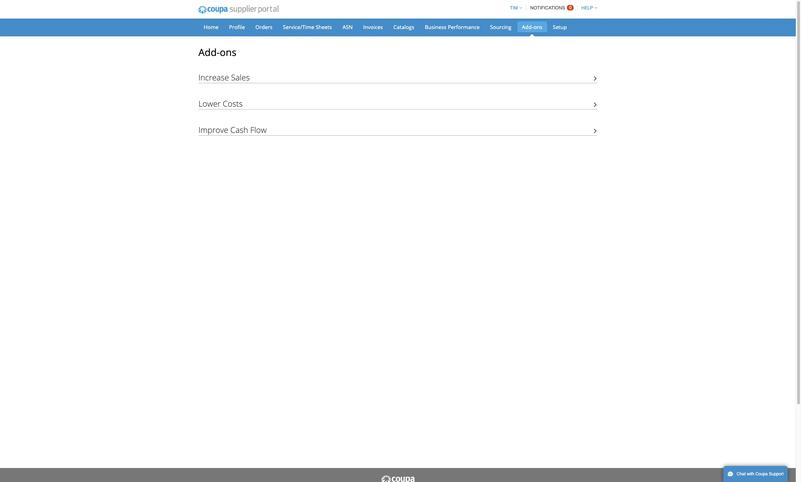 Task type: locate. For each thing, give the bounding box(es) containing it.
add-ons
[[522, 23, 543, 30], [199, 46, 237, 59]]

asn
[[343, 23, 353, 30]]

0 horizontal spatial ons
[[220, 46, 237, 59]]

ons inside add-ons link
[[534, 23, 543, 30]]

catalogs link
[[389, 22, 419, 32]]

improve cash flow
[[199, 124, 267, 136]]

0 vertical spatial add-ons
[[522, 23, 543, 30]]

business
[[425, 23, 447, 30]]

setup
[[553, 23, 567, 30]]

chat with coupa support
[[737, 472, 784, 477]]

chat with coupa support button
[[724, 466, 788, 482]]

invoices link
[[359, 22, 388, 32]]

service/time sheets
[[283, 23, 332, 30]]

home
[[204, 23, 219, 30]]

business performance link
[[421, 22, 484, 32]]

costs
[[223, 98, 243, 109]]

chat
[[737, 472, 746, 477]]

1 horizontal spatial coupa supplier portal image
[[381, 475, 416, 482]]

notifications 0
[[531, 5, 572, 11]]

increase sales
[[199, 72, 250, 83]]

0 horizontal spatial coupa supplier portal image
[[193, 1, 283, 19]]

performance
[[448, 23, 480, 30]]

service/time sheets link
[[279, 22, 337, 32]]

add- down the tim link
[[522, 23, 534, 30]]

add- down home link
[[199, 46, 220, 59]]

add-ons up increase
[[199, 46, 237, 59]]

ons down notifications on the top right
[[534, 23, 543, 30]]

0 vertical spatial add-
[[522, 23, 534, 30]]

1 vertical spatial add-ons
[[199, 46, 237, 59]]

1 vertical spatial coupa supplier portal image
[[381, 475, 416, 482]]

navigation
[[507, 1, 598, 15]]

1 vertical spatial add-
[[199, 46, 220, 59]]

ons up increase sales
[[220, 46, 237, 59]]

0 vertical spatial ons
[[534, 23, 543, 30]]

improve
[[199, 124, 228, 136]]

profile link
[[225, 22, 250, 32]]

0 horizontal spatial add-ons
[[199, 46, 237, 59]]

1 horizontal spatial ons
[[534, 23, 543, 30]]

increase
[[199, 72, 229, 83]]

ons
[[534, 23, 543, 30], [220, 46, 237, 59]]

1 vertical spatial ons
[[220, 46, 237, 59]]

catalogs
[[394, 23, 415, 30]]

coupa supplier portal image
[[193, 1, 283, 19], [381, 475, 416, 482]]

cash
[[231, 124, 248, 136]]

add-
[[522, 23, 534, 30], [199, 46, 220, 59]]

add-ons down notifications on the top right
[[522, 23, 543, 30]]

0 horizontal spatial add-
[[199, 46, 220, 59]]



Task type: vqa. For each thing, say whether or not it's contained in the screenshot.
bottommost Country/Region
no



Task type: describe. For each thing, give the bounding box(es) containing it.
orders link
[[251, 22, 277, 32]]

0 vertical spatial coupa supplier portal image
[[193, 1, 283, 19]]

invoices
[[363, 23, 383, 30]]

home link
[[199, 22, 223, 32]]

tim link
[[507, 5, 522, 11]]

add-ons link
[[518, 22, 547, 32]]

help
[[582, 5, 593, 11]]

sheets
[[316, 23, 332, 30]]

asn link
[[338, 22, 357, 32]]

coupa
[[756, 472, 768, 477]]

with
[[747, 472, 755, 477]]

flow
[[250, 124, 267, 136]]

sourcing link
[[486, 22, 516, 32]]

1 horizontal spatial add-ons
[[522, 23, 543, 30]]

setup link
[[549, 22, 572, 32]]

sourcing
[[490, 23, 512, 30]]

business performance
[[425, 23, 480, 30]]

navigation containing notifications 0
[[507, 1, 598, 15]]

1 horizontal spatial add-
[[522, 23, 534, 30]]

orders
[[256, 23, 273, 30]]

lower costs
[[199, 98, 243, 109]]

notifications
[[531, 5, 565, 11]]

0
[[569, 5, 572, 10]]

lower
[[199, 98, 221, 109]]

support
[[769, 472, 784, 477]]

service/time
[[283, 23, 314, 30]]

profile
[[229, 23, 245, 30]]

tim
[[510, 5, 518, 11]]

sales
[[231, 72, 250, 83]]

help link
[[578, 5, 598, 11]]



